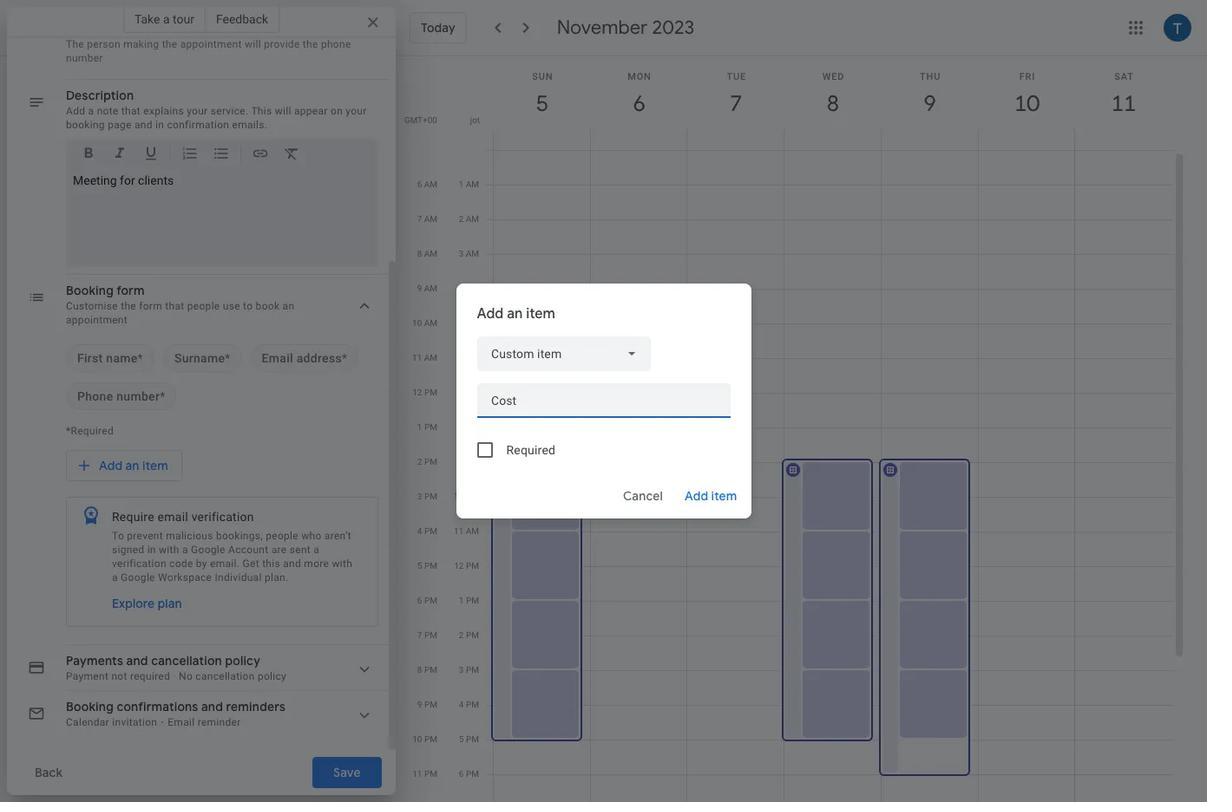 Task type: describe. For each thing, give the bounding box(es) containing it.
add item button
[[678, 476, 744, 517]]

0 vertical spatial verification
[[192, 510, 254, 524]]

require
[[112, 510, 154, 524]]

1 vertical spatial google
[[121, 572, 155, 584]]

1 cell from the left
[[491, 150, 591, 803]]

4 am
[[459, 284, 479, 293]]

tour
[[173, 12, 194, 26]]

surname *
[[174, 351, 231, 365]]

7 cell from the left
[[1076, 150, 1173, 803]]

formatting options toolbar
[[66, 139, 378, 175]]

1 vertical spatial 2
[[417, 457, 422, 467]]

1 vertical spatial 8 am
[[459, 423, 479, 432]]

require email verification to prevent malicious bookings, people who aren't signed in with a google account are sent a verification code by email. get this and more with a google workspace individual plan.
[[112, 510, 352, 584]]

to
[[112, 530, 124, 542]]

a up code
[[182, 544, 188, 556]]

1 horizontal spatial 10 am
[[454, 492, 479, 502]]

on
[[331, 105, 343, 117]]

who
[[301, 530, 322, 542]]

the person making the appointment will provide the phone number
[[66, 38, 351, 64]]

0 vertical spatial 2
[[459, 214, 464, 224]]

2 vertical spatial 10
[[412, 735, 422, 745]]

0 horizontal spatial 7 am
[[417, 214, 437, 224]]

0 vertical spatial 12 pm
[[412, 388, 437, 397]]

customise
[[66, 300, 118, 312]]

phone
[[321, 38, 351, 50]]

1 horizontal spatial item
[[526, 305, 555, 323]]

6 right 11 pm
[[459, 770, 464, 779]]

emails.
[[232, 119, 268, 131]]

2 vertical spatial 1
[[459, 596, 464, 606]]

0 horizontal spatial 4 pm
[[417, 527, 437, 536]]

7 column header from the left
[[1075, 56, 1173, 150]]

a inside description add a note that explains your service. this will appear on your booking page and in confirmation emails.
[[88, 105, 94, 117]]

november
[[557, 16, 648, 40]]

0 vertical spatial google
[[191, 544, 225, 556]]

numbered list image
[[181, 145, 199, 165]]

the
[[66, 38, 84, 50]]

1 horizontal spatial 4 pm
[[459, 700, 479, 710]]

the for form
[[121, 300, 136, 312]]

plan
[[158, 596, 182, 612]]

3 am
[[459, 249, 479, 259]]

and inside require email verification to prevent malicious bookings, people who aren't signed in with a google account are sent a verification code by email. get this and more with a google workspace individual plan.
[[283, 558, 301, 570]]

booking
[[66, 119, 105, 131]]

an inside booking form customise the form that people use to book an appointment
[[283, 300, 295, 312]]

signed
[[112, 544, 144, 556]]

2 vertical spatial 9
[[417, 700, 422, 710]]

2 vertical spatial 11
[[412, 770, 422, 779]]

surname
[[174, 351, 225, 365]]

to
[[243, 300, 253, 312]]

1 vertical spatial form
[[139, 300, 162, 312]]

1 vertical spatial 4
[[417, 527, 422, 536]]

1 vertical spatial 6 am
[[459, 353, 479, 363]]

meeting
[[73, 174, 117, 187]]

bookings,
[[216, 530, 263, 542]]

back
[[35, 765, 63, 781]]

1 horizontal spatial 6 pm
[[459, 770, 479, 779]]

6 cell from the left
[[979, 150, 1076, 803]]

workspace
[[158, 572, 212, 584]]

and inside description add a note that explains your service. this will appear on your booking page and in confirmation emails.
[[134, 119, 153, 131]]

booking
[[66, 283, 114, 299]]

remove formatting image
[[283, 145, 300, 165]]

by
[[196, 558, 207, 570]]

1 vertical spatial 12 pm
[[454, 562, 479, 571]]

6 down 5 am
[[459, 353, 464, 363]]

person
[[87, 38, 121, 50]]

0 vertical spatial 12
[[412, 388, 422, 397]]

explore
[[112, 596, 155, 612]]

confirmation
[[167, 119, 229, 131]]

2 vertical spatial 3
[[459, 666, 464, 675]]

number inside the person making the appointment will provide the phone number
[[66, 52, 103, 64]]

5 column header from the left
[[881, 56, 979, 150]]

are
[[271, 544, 287, 556]]

1 horizontal spatial with
[[332, 558, 352, 570]]

2 vertical spatial 8
[[417, 666, 422, 675]]

0 vertical spatial 7
[[417, 214, 422, 224]]

add inside description add a note that explains your service. this will appear on your booking page and in confirmation emails.
[[66, 105, 85, 117]]

appear
[[294, 105, 328, 117]]

1 vertical spatial 9
[[459, 457, 464, 467]]

* for first name *
[[138, 351, 143, 365]]

cancel
[[623, 489, 663, 504]]

2 horizontal spatial the
[[303, 38, 318, 50]]

feedback
[[216, 12, 268, 26]]

gmt+00
[[404, 115, 437, 125]]

phone
[[77, 390, 113, 404]]

add an item button
[[66, 450, 182, 482]]

none field inside add an item dialog
[[477, 337, 650, 371]]

Description text field
[[73, 174, 371, 260]]

1 your from the left
[[187, 105, 208, 117]]

1 vertical spatial 11
[[454, 527, 464, 536]]

add down 4 am
[[477, 305, 504, 323]]

0 vertical spatial 5 pm
[[417, 562, 437, 571]]

will inside description add a note that explains your service. this will appear on your booking page and in confirmation emails.
[[275, 105, 291, 117]]

plan.
[[265, 572, 288, 584]]

1 vertical spatial number
[[117, 390, 160, 404]]

0 horizontal spatial 8 am
[[417, 249, 437, 259]]

0 vertical spatial 10
[[412, 319, 422, 328]]

8 pm
[[417, 666, 437, 675]]

2 your from the left
[[346, 105, 367, 117]]

more
[[304, 558, 329, 570]]

prevent
[[127, 530, 163, 542]]

0 horizontal spatial 1 pm
[[417, 423, 437, 432]]

making
[[123, 38, 159, 50]]

0 vertical spatial 3
[[459, 249, 464, 259]]

0 vertical spatial 3 pm
[[417, 492, 437, 502]]

1 vertical spatial 1
[[417, 423, 422, 432]]

2 vertical spatial 4
[[459, 700, 464, 710]]

1 vertical spatial 5
[[417, 562, 422, 571]]

1 vertical spatial 7
[[459, 388, 464, 397]]

1 vertical spatial 7 am
[[459, 388, 479, 397]]

aren't
[[324, 530, 351, 542]]

item inside button
[[711, 489, 737, 504]]

address
[[297, 351, 342, 365]]

5 am
[[459, 319, 479, 328]]

malicious
[[166, 530, 213, 542]]

today
[[421, 20, 455, 36]]

1 vertical spatial 3
[[417, 492, 422, 502]]

book
[[256, 300, 280, 312]]

11 pm
[[412, 770, 437, 779]]

list item containing first name
[[66, 345, 154, 372]]

sent
[[290, 544, 311, 556]]

description add a note that explains your service. this will appear on your booking page and in confirmation emails.
[[66, 88, 367, 131]]

3 column header from the left
[[687, 56, 785, 150]]

2 vertical spatial 2
[[459, 631, 464, 640]]

for
[[120, 174, 135, 187]]

add inside button
[[99, 458, 123, 474]]

a inside button
[[163, 12, 170, 26]]

individual
[[215, 572, 262, 584]]

account
[[228, 544, 269, 556]]

get
[[243, 558, 259, 570]]

add item
[[685, 489, 737, 504]]

provide
[[264, 38, 300, 50]]

explore plan button
[[105, 588, 189, 620]]

0 horizontal spatial 6 pm
[[417, 596, 437, 606]]

6 column header from the left
[[978, 56, 1076, 150]]



Task type: vqa. For each thing, say whether or not it's contained in the screenshot.
WITH
yes



Task type: locate. For each thing, give the bounding box(es) containing it.
appointment inside booking form customise the form that people use to book an appointment
[[66, 314, 128, 326]]

people inside booking form customise the form that people use to book an appointment
[[187, 300, 220, 312]]

0 horizontal spatial the
[[121, 300, 136, 312]]

1 horizontal spatial 7 am
[[459, 388, 479, 397]]

appointment down tour
[[180, 38, 242, 50]]

note
[[97, 105, 119, 117]]

list item down booking form customise the form that people use to book an appointment
[[163, 345, 242, 372]]

list item containing surname
[[163, 345, 242, 372]]

1 horizontal spatial 3 pm
[[459, 666, 479, 675]]

0 vertical spatial 1
[[459, 180, 464, 189]]

1 vertical spatial 11 am
[[454, 527, 479, 536]]

with
[[159, 544, 179, 556], [332, 558, 352, 570]]

email address *
[[262, 351, 347, 365]]

6 up 7 pm
[[417, 596, 422, 606]]

0 vertical spatial number
[[66, 52, 103, 64]]

0 horizontal spatial 3 pm
[[417, 492, 437, 502]]

list item down name at the top
[[66, 383, 177, 411]]

people left use
[[187, 300, 220, 312]]

0 vertical spatial 9 am
[[417, 284, 437, 293]]

3 cell from the left
[[688, 150, 785, 803]]

the right customise at the top
[[121, 300, 136, 312]]

email
[[262, 351, 293, 365]]

0 vertical spatial 4
[[459, 284, 464, 293]]

1 vertical spatial item
[[142, 458, 168, 474]]

row
[[486, 150, 1173, 803]]

code
[[169, 558, 193, 570]]

first name *
[[77, 351, 143, 365]]

3 pm
[[417, 492, 437, 502], [459, 666, 479, 675]]

1 vertical spatial 3 pm
[[459, 666, 479, 675]]

that up page
[[121, 105, 141, 117]]

2 horizontal spatial an
[[507, 305, 523, 323]]

that inside booking form customise the form that people use to book an appointment
[[165, 300, 184, 312]]

item up email
[[142, 458, 168, 474]]

1 vertical spatial 9 am
[[459, 457, 479, 467]]

insert link image
[[252, 145, 269, 165]]

use
[[223, 300, 240, 312]]

add right cancel button
[[685, 489, 708, 504]]

9 am left 4 am
[[417, 284, 437, 293]]

1 vertical spatial 10 am
[[454, 492, 479, 502]]

add inside button
[[685, 489, 708, 504]]

back button
[[21, 758, 76, 789]]

4 pm
[[417, 527, 437, 536], [459, 700, 479, 710]]

am
[[424, 180, 437, 189], [466, 180, 479, 189], [424, 214, 437, 224], [466, 214, 479, 224], [424, 249, 437, 259], [466, 249, 479, 259], [424, 284, 437, 293], [466, 284, 479, 293], [424, 319, 437, 328], [466, 319, 479, 328], [424, 353, 437, 363], [466, 353, 479, 363], [466, 388, 479, 397], [466, 423, 479, 432], [466, 457, 479, 467], [466, 492, 479, 502], [466, 527, 479, 536]]

9 left 4 am
[[417, 284, 422, 293]]

will right this on the top left of page
[[275, 105, 291, 117]]

today button
[[410, 12, 467, 43]]

a up booking in the top of the page
[[88, 105, 94, 117]]

service.
[[211, 105, 249, 117]]

take a tour button
[[123, 5, 206, 33]]

8
[[417, 249, 422, 259], [459, 423, 464, 432], [417, 666, 422, 675]]

0 vertical spatial 8 am
[[417, 249, 437, 259]]

7
[[417, 214, 422, 224], [459, 388, 464, 397], [417, 631, 422, 640]]

0 vertical spatial 11 am
[[412, 353, 437, 363]]

5 down 4 am
[[459, 319, 464, 328]]

in inside require email verification to prevent malicious bookings, people who aren't signed in with a google account are sent a verification code by email. get this and more with a google workspace individual plan.
[[147, 544, 156, 556]]

0 horizontal spatial 10 am
[[412, 319, 437, 328]]

1 vertical spatial will
[[275, 105, 291, 117]]

1 horizontal spatial 12
[[454, 562, 464, 571]]

1 vertical spatial people
[[266, 530, 299, 542]]

1 am
[[459, 180, 479, 189]]

cell
[[491, 150, 591, 803], [591, 150, 688, 803], [688, 150, 785, 803], [782, 150, 882, 803], [879, 150, 979, 803], [979, 150, 1076, 803], [1076, 150, 1173, 803]]

5 right 10 pm
[[459, 735, 464, 745]]

6 left 1 am
[[417, 180, 422, 189]]

email
[[158, 510, 188, 524]]

number down name at the top
[[117, 390, 160, 404]]

this
[[251, 105, 272, 117]]

an inside dialog
[[507, 305, 523, 323]]

11
[[412, 353, 422, 363], [454, 527, 464, 536], [412, 770, 422, 779]]

appointment
[[180, 38, 242, 50], [66, 314, 128, 326]]

10 pm
[[412, 735, 437, 745]]

item right cancel button
[[711, 489, 737, 504]]

1 vertical spatial 4 pm
[[459, 700, 479, 710]]

12 pm
[[412, 388, 437, 397], [454, 562, 479, 571]]

list item
[[66, 345, 154, 372], [163, 345, 242, 372], [250, 345, 359, 372], [66, 383, 177, 411]]

the
[[162, 38, 177, 50], [303, 38, 318, 50], [121, 300, 136, 312]]

take a tour
[[134, 12, 194, 26]]

1 column header from the left
[[493, 56, 591, 150]]

1 horizontal spatial 9 am
[[459, 457, 479, 467]]

verification down signed
[[112, 558, 167, 570]]

number
[[66, 52, 103, 64], [117, 390, 160, 404]]

0 vertical spatial item
[[526, 305, 555, 323]]

verification up bookings,
[[192, 510, 254, 524]]

1 vertical spatial that
[[165, 300, 184, 312]]

Custom item text field
[[477, 391, 730, 411]]

will
[[245, 38, 261, 50], [275, 105, 291, 117]]

1 horizontal spatial people
[[266, 530, 299, 542]]

0 horizontal spatial verification
[[112, 558, 167, 570]]

verification
[[192, 510, 254, 524], [112, 558, 167, 570]]

in
[[155, 119, 164, 131], [147, 544, 156, 556]]

feedback button
[[206, 5, 280, 33]]

clients
[[138, 174, 174, 187]]

explains
[[143, 105, 184, 117]]

underline image
[[142, 145, 160, 165]]

* for phone number *
[[160, 390, 165, 404]]

will inside the person making the appointment will provide the phone number
[[245, 38, 261, 50]]

0 vertical spatial 5
[[459, 319, 464, 328]]

1 vertical spatial 5 pm
[[459, 735, 479, 745]]

6 am down 5 am
[[459, 353, 479, 363]]

1 horizontal spatial 11 am
[[454, 527, 479, 536]]

1 horizontal spatial google
[[191, 544, 225, 556]]

a up more
[[314, 544, 320, 556]]

bold image
[[80, 145, 97, 165]]

1 vertical spatial 10
[[454, 492, 464, 502]]

0 horizontal spatial add an item
[[99, 458, 168, 474]]

an right book
[[283, 300, 295, 312]]

1 vertical spatial appointment
[[66, 314, 128, 326]]

a down signed
[[112, 572, 118, 584]]

5 up 7 pm
[[417, 562, 422, 571]]

0 vertical spatial that
[[121, 105, 141, 117]]

0 horizontal spatial 9 am
[[417, 284, 437, 293]]

add an item dialog
[[456, 284, 751, 519]]

required
[[506, 443, 556, 457]]

6 pm right 11 pm
[[459, 770, 479, 779]]

take
[[134, 12, 160, 26]]

list item down book
[[250, 345, 359, 372]]

1 vertical spatial with
[[332, 558, 352, 570]]

1 horizontal spatial that
[[165, 300, 184, 312]]

and right page
[[134, 119, 153, 131]]

november 2023
[[557, 16, 695, 40]]

5 pm
[[417, 562, 437, 571], [459, 735, 479, 745]]

name
[[106, 351, 138, 365]]

item
[[526, 305, 555, 323], [142, 458, 168, 474], [711, 489, 737, 504]]

0 vertical spatial 6 pm
[[417, 596, 437, 606]]

column header
[[493, 56, 591, 150], [590, 56, 688, 150], [687, 56, 785, 150], [784, 56, 882, 150], [881, 56, 979, 150], [978, 56, 1076, 150], [1075, 56, 1173, 150]]

first
[[77, 351, 103, 365]]

with right more
[[332, 558, 352, 570]]

2 vertical spatial item
[[711, 489, 737, 504]]

add an item down 4 am
[[477, 305, 555, 323]]

9
[[417, 284, 422, 293], [459, 457, 464, 467], [417, 700, 422, 710]]

form
[[116, 283, 145, 299], [139, 300, 162, 312]]

9 pm
[[417, 700, 437, 710]]

this
[[262, 558, 280, 570]]

in down explains
[[155, 119, 164, 131]]

grid containing gmt+00
[[403, 56, 1186, 803]]

5 pm up 7 pm
[[417, 562, 437, 571]]

7 up 8 pm
[[417, 631, 422, 640]]

0 vertical spatial 4 pm
[[417, 527, 437, 536]]

0 horizontal spatial will
[[245, 38, 261, 50]]

explore plan
[[112, 596, 182, 612]]

1 horizontal spatial the
[[162, 38, 177, 50]]

* for email address *
[[342, 351, 347, 365]]

8 am
[[417, 249, 437, 259], [459, 423, 479, 432]]

meeting for clients
[[73, 174, 174, 187]]

7 am
[[417, 214, 437, 224], [459, 388, 479, 397]]

jot
[[470, 115, 480, 125]]

the inside booking form customise the form that people use to book an appointment
[[121, 300, 136, 312]]

9 up 10 pm
[[417, 700, 422, 710]]

1 vertical spatial 2 pm
[[459, 631, 479, 640]]

email.
[[210, 558, 240, 570]]

1 horizontal spatial an
[[283, 300, 295, 312]]

1 horizontal spatial and
[[283, 558, 301, 570]]

9 am left required
[[459, 457, 479, 467]]

2 pm
[[417, 457, 437, 467], [459, 631, 479, 640]]

2023
[[652, 16, 695, 40]]

1 horizontal spatial 8 am
[[459, 423, 479, 432]]

0 horizontal spatial number
[[66, 52, 103, 64]]

1 vertical spatial and
[[283, 558, 301, 570]]

phone number *
[[77, 390, 165, 404]]

0 vertical spatial 6 am
[[417, 180, 437, 189]]

0 vertical spatial form
[[116, 283, 145, 299]]

1 vertical spatial in
[[147, 544, 156, 556]]

0 horizontal spatial and
[[134, 119, 153, 131]]

1 vertical spatial 6 pm
[[459, 770, 479, 779]]

cancel button
[[615, 476, 671, 517]]

1 horizontal spatial 12 pm
[[454, 562, 479, 571]]

google up explore
[[121, 572, 155, 584]]

2 column header from the left
[[590, 56, 688, 150]]

0 horizontal spatial appointment
[[66, 314, 128, 326]]

*
[[138, 351, 143, 365], [225, 351, 231, 365], [342, 351, 347, 365], [160, 390, 165, 404]]

an
[[283, 300, 295, 312], [507, 305, 523, 323], [125, 458, 139, 474]]

booking form customise the form that people use to book an appointment
[[66, 283, 295, 326]]

an up require
[[125, 458, 139, 474]]

the for person
[[162, 38, 177, 50]]

people inside require email verification to prevent malicious bookings, people who aren't signed in with a google account are sent a verification code by email. get this and more with a google workspace individual plan.
[[266, 530, 299, 542]]

2 am
[[459, 214, 479, 224]]

italic image
[[111, 145, 128, 165]]

1 horizontal spatial 2 pm
[[459, 631, 479, 640]]

add an item up require
[[99, 458, 168, 474]]

page
[[108, 119, 132, 131]]

1 horizontal spatial 5 pm
[[459, 735, 479, 745]]

0 horizontal spatial 6 am
[[417, 180, 437, 189]]

bulleted list image
[[213, 145, 230, 165]]

and
[[134, 119, 153, 131], [283, 558, 301, 570]]

0 vertical spatial will
[[245, 38, 261, 50]]

0 horizontal spatial item
[[142, 458, 168, 474]]

your right "on"
[[346, 105, 367, 117]]

0 horizontal spatial 11 am
[[412, 353, 437, 363]]

1 vertical spatial verification
[[112, 558, 167, 570]]

7 pm
[[417, 631, 437, 640]]

list item up phone number *
[[66, 345, 154, 372]]

9 left required
[[459, 457, 464, 467]]

appointment down customise at the top
[[66, 314, 128, 326]]

description
[[66, 88, 134, 103]]

add down *required
[[99, 458, 123, 474]]

appointment inside the person making the appointment will provide the phone number
[[180, 38, 242, 50]]

form right booking
[[116, 283, 145, 299]]

list item containing phone number
[[66, 383, 177, 411]]

7 am left 2 am
[[417, 214, 437, 224]]

1 vertical spatial 8
[[459, 423, 464, 432]]

item right 5 am
[[526, 305, 555, 323]]

2 vertical spatial 7
[[417, 631, 422, 640]]

2 cell from the left
[[591, 150, 688, 803]]

the left phone
[[303, 38, 318, 50]]

with up code
[[159, 544, 179, 556]]

add up booking in the top of the page
[[66, 105, 85, 117]]

an inside button
[[125, 458, 139, 474]]

that left use
[[165, 300, 184, 312]]

the down take a tour
[[162, 38, 177, 50]]

1 horizontal spatial number
[[117, 390, 160, 404]]

4 right 9 pm
[[459, 700, 464, 710]]

grid
[[403, 56, 1186, 803]]

7 down 5 am
[[459, 388, 464, 397]]

your up the confirmation
[[187, 105, 208, 117]]

5
[[459, 319, 464, 328], [417, 562, 422, 571], [459, 735, 464, 745]]

7 left 2 am
[[417, 214, 422, 224]]

0 vertical spatial 11
[[412, 353, 422, 363]]

1 vertical spatial 1 pm
[[459, 596, 479, 606]]

0 vertical spatial 9
[[417, 284, 422, 293]]

4 down 3 am
[[459, 284, 464, 293]]

4 cell from the left
[[782, 150, 882, 803]]

add an item inside button
[[99, 458, 168, 474]]

11 am
[[412, 353, 437, 363], [454, 527, 479, 536]]

7 am down 5 am
[[459, 388, 479, 397]]

0 horizontal spatial 5 pm
[[417, 562, 437, 571]]

0 horizontal spatial an
[[125, 458, 139, 474]]

0 vertical spatial 8
[[417, 249, 422, 259]]

0 horizontal spatial google
[[121, 572, 155, 584]]

5 cell from the left
[[879, 150, 979, 803]]

0 vertical spatial appointment
[[180, 38, 242, 50]]

4 right aren't
[[417, 527, 422, 536]]

0 vertical spatial 10 am
[[412, 319, 437, 328]]

will down feedback button
[[245, 38, 261, 50]]

an right 5 am
[[507, 305, 523, 323]]

add an item inside dialog
[[477, 305, 555, 323]]

number down the
[[66, 52, 103, 64]]

1 horizontal spatial 1 pm
[[459, 596, 479, 606]]

None field
[[477, 337, 650, 371]]

item inside button
[[142, 458, 168, 474]]

your
[[187, 105, 208, 117], [346, 105, 367, 117]]

12
[[412, 388, 422, 397], [454, 562, 464, 571]]

google up by
[[191, 544, 225, 556]]

and down sent
[[283, 558, 301, 570]]

form right customise at the top
[[139, 300, 162, 312]]

5 pm right 10 pm
[[459, 735, 479, 745]]

list item containing email address
[[250, 345, 359, 372]]

4 column header from the left
[[784, 56, 882, 150]]

1 vertical spatial 12
[[454, 562, 464, 571]]

a left tour
[[163, 12, 170, 26]]

0 vertical spatial with
[[159, 544, 179, 556]]

in down prevent
[[147, 544, 156, 556]]

*required
[[66, 425, 114, 437]]

that inside description add a note that explains your service. this will appear on your booking page and in confirmation emails.
[[121, 105, 141, 117]]

2 vertical spatial 5
[[459, 735, 464, 745]]

1 horizontal spatial 6 am
[[459, 353, 479, 363]]

6 pm up 7 pm
[[417, 596, 437, 606]]

0 vertical spatial 2 pm
[[417, 457, 437, 467]]

people up are
[[266, 530, 299, 542]]

in inside description add a note that explains your service. this will appear on your booking page and in confirmation emails.
[[155, 119, 164, 131]]

google
[[191, 544, 225, 556], [121, 572, 155, 584]]

6 am left 1 am
[[417, 180, 437, 189]]

a
[[163, 12, 170, 26], [88, 105, 94, 117], [182, 544, 188, 556], [314, 544, 320, 556], [112, 572, 118, 584]]

0 vertical spatial 1 pm
[[417, 423, 437, 432]]

6 am
[[417, 180, 437, 189], [459, 353, 479, 363]]



